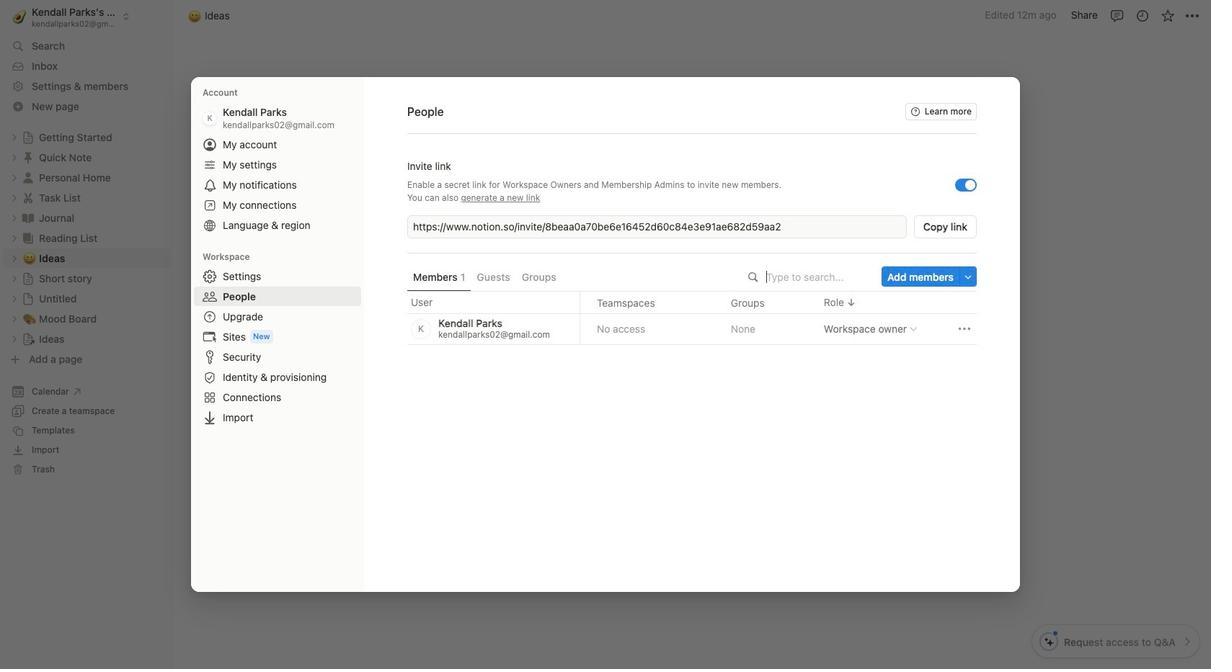 Task type: vqa. For each thing, say whether or not it's contained in the screenshot.
Comments image
yes



Task type: locate. For each thing, give the bounding box(es) containing it.
None text field
[[413, 220, 904, 234]]

0 vertical spatial 😀 image
[[188, 8, 201, 24]]

🥑 image
[[12, 7, 26, 25]]

1 horizontal spatial 😀 image
[[439, 95, 495, 169]]

0 horizontal spatial 😀 image
[[188, 8, 201, 24]]

😀 image
[[188, 8, 201, 24], [439, 95, 495, 169]]

comments image
[[1110, 8, 1124, 23]]

Type to search... text field
[[766, 271, 872, 283]]

updates image
[[1135, 8, 1149, 23]]



Task type: describe. For each thing, give the bounding box(es) containing it.
1 vertical spatial 😀 image
[[439, 95, 495, 169]]

type to search... image
[[748, 272, 758, 283]]

favorite image
[[1160, 8, 1175, 23]]



